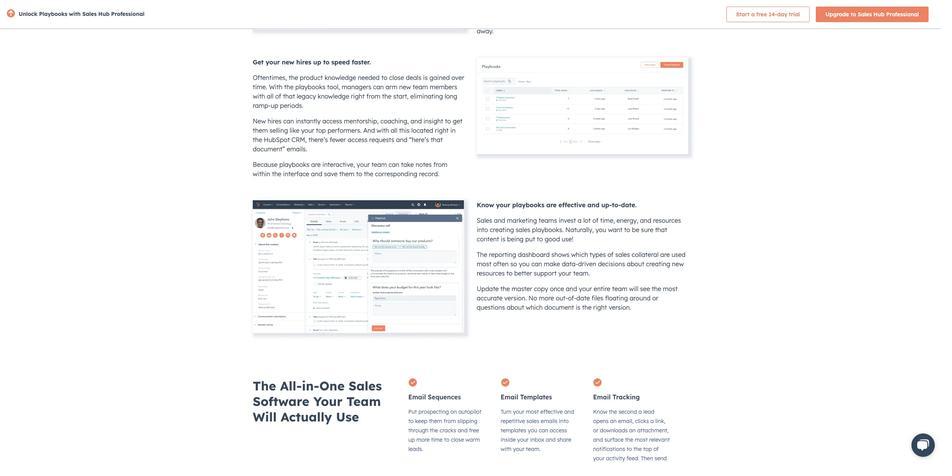 Task type: locate. For each thing, give the bounding box(es) containing it.
requests
[[369, 136, 394, 144]]

because
[[253, 161, 278, 169]]

new up oftentimes,
[[282, 58, 294, 66]]

version. down floating
[[609, 304, 631, 312]]

close inside oftentimes, the product knowledge needed to close deals is gained over time. with the playbooks tool, managers can arm new team members with all of that legacy knowledge right from the start, eliminating long ramp-up periods.
[[389, 74, 404, 82]]

effective inside turn your most effective and repetitive sales emails into templates you can access inside your inbox and share with your team.
[[540, 409, 563, 416]]

right inside update the master copy once and your entire team will see the most accurate version. no more out-of-date files floating around or questions about which document is the right version.
[[593, 304, 607, 312]]

you
[[595, 226, 606, 234], [519, 261, 530, 268], [528, 428, 537, 435]]

0 horizontal spatial hub
[[98, 10, 109, 17]]

1 vertical spatial resources
[[477, 270, 505, 278]]

1 horizontal spatial that
[[431, 136, 443, 144]]

most right see
[[663, 285, 678, 293]]

new inside oftentimes, the product knowledge needed to close deals is gained over time. with the playbooks tool, managers can arm new team members with all of that legacy knowledge right from the start, eliminating long ramp-up periods.
[[399, 83, 411, 91]]

0 vertical spatial the
[[477, 251, 487, 259]]

new up 'start,'
[[399, 83, 411, 91]]

which inside update the master copy once and your entire team will see the most accurate version. no more out-of-date files floating around or questions about which document is the right version.
[[526, 304, 543, 312]]

1 vertical spatial effective
[[540, 409, 563, 416]]

want
[[608, 226, 622, 234]]

right inside "new hires can instantly access mentorship, coaching, and insight to get them selling like your top performers. and with all this located right in the hubspot crm, there's fewer access requests and "here's that document" emails."
[[435, 127, 449, 135]]

all up "ramp-"
[[267, 93, 273, 100]]

on
[[450, 409, 457, 416]]

2 vertical spatial team
[[612, 285, 627, 293]]

more down copy
[[539, 295, 554, 303]]

about down master
[[507, 304, 524, 312]]

which
[[571, 251, 588, 259], [526, 304, 543, 312]]

1 vertical spatial the
[[253, 379, 276, 394]]

0 horizontal spatial tool,
[[327, 83, 340, 91]]

the inside 'no more files saved to your desktop. no more hunting for missing documents. with the playbooks tool, your sales collateral is just a click away.'
[[528, 18, 537, 26]]

0 vertical spatial that
[[283, 93, 295, 100]]

1 horizontal spatial version.
[[609, 304, 631, 312]]

invest
[[559, 217, 576, 225]]

team up eliminating
[[413, 83, 428, 91]]

autopilot
[[458, 409, 481, 416]]

the down content
[[477, 251, 487, 259]]

and left save
[[311, 170, 322, 178]]

right inside oftentimes, the product knowledge needed to close deals is gained over time. with the playbooks tool, managers can arm new team members with all of that legacy knowledge right from the start, eliminating long ramp-up periods.
[[351, 93, 365, 100]]

that
[[283, 93, 295, 100], [431, 136, 443, 144], [655, 226, 667, 234]]

1 vertical spatial them
[[339, 170, 354, 178]]

playbooks.
[[532, 226, 564, 234]]

is inside oftentimes, the product knowledge needed to close deals is gained over time. with the playbooks tool, managers can arm new team members with all of that legacy knowledge right from the start, eliminating long ramp-up periods.
[[423, 74, 428, 82]]

2 horizontal spatial up
[[408, 437, 415, 444]]

a left lead on the bottom
[[638, 409, 642, 416]]

0 horizontal spatial hires
[[268, 117, 281, 125]]

most left "often"
[[477, 261, 491, 268]]

decisions
[[598, 261, 625, 268]]

resources down "often"
[[477, 270, 505, 278]]

notes
[[416, 161, 432, 169]]

1 horizontal spatial about
[[627, 261, 644, 268]]

can inside oftentimes, the product knowledge needed to close deals is gained over time. with the playbooks tool, managers can arm new team members with all of that legacy knowledge right from the start, eliminating long ramp-up periods.
[[373, 83, 384, 91]]

files inside update the master copy once and your entire team will see the most accurate version. no more out-of-date files floating around or questions about which document is the right version.
[[592, 295, 603, 303]]

hires up "selling"
[[268, 117, 281, 125]]

from inside put prospecting on autopilot to keep them from slipping through the cracks and free up more time to close warm leads.
[[444, 418, 456, 425]]

email for email tracking
[[593, 394, 611, 402]]

use
[[336, 410, 359, 425]]

update the master copy once and your entire team will see the most accurate version. no more out-of-date files floating around or questions about which document is the right version.
[[477, 285, 678, 312]]

free inside start a free 14-day trial button
[[756, 11, 767, 18]]

free left the 14- on the right of page
[[756, 11, 767, 18]]

to right upgrade
[[851, 11, 856, 18]]

free inside put prospecting on autopilot to keep them from slipping through the cracks and free up more time to close warm leads.
[[469, 428, 479, 435]]

from inside because playbooks are interactive, your team can take notes from within the interface and save them to the corresponding record.
[[433, 161, 447, 169]]

are
[[311, 161, 321, 169], [546, 201, 557, 209], [660, 251, 670, 259]]

1 vertical spatial that
[[431, 136, 443, 144]]

a inside 'sales and marketing teams invest a lot of time, energy, and resources into creating sales playbooks. naturally, you want to be sure that content is being put to good use!'
[[578, 217, 582, 225]]

0 horizontal spatial with
[[269, 83, 282, 91]]

prospecting
[[418, 409, 449, 416]]

repetitive
[[501, 418, 525, 425]]

into up content
[[477, 226, 488, 234]]

sales down marketing
[[516, 226, 530, 234]]

team inside because playbooks are interactive, your team can take notes from within the interface and save them to the corresponding record.
[[372, 161, 387, 169]]

with down time.
[[253, 93, 265, 100]]

copy
[[534, 285, 548, 293]]

1 vertical spatial team
[[372, 161, 387, 169]]

1 vertical spatial free
[[469, 428, 479, 435]]

or
[[652, 295, 658, 303], [593, 428, 598, 435]]

hires up product
[[296, 58, 311, 66]]

periods.
[[280, 102, 303, 110]]

1 vertical spatial you
[[519, 261, 530, 268]]

1 horizontal spatial are
[[546, 201, 557, 209]]

no down copy
[[528, 295, 537, 303]]

hires
[[296, 58, 311, 66], [268, 117, 281, 125]]

to down so
[[506, 270, 513, 278]]

with inside turn your most effective and repetitive sales emails into templates you can access inside your inbox and share with your team.
[[501, 446, 511, 453]]

hunting
[[613, 9, 636, 16]]

corresponding
[[375, 170, 417, 178]]

2 horizontal spatial right
[[593, 304, 607, 312]]

or down opens
[[593, 428, 598, 435]]

2 horizontal spatial email
[[593, 394, 611, 402]]

email up put
[[408, 394, 426, 402]]

3 email from the left
[[593, 394, 611, 402]]

insight
[[424, 117, 443, 125]]

documents.
[[477, 18, 511, 26]]

0 vertical spatial all
[[267, 93, 273, 100]]

is down date
[[576, 304, 580, 312]]

is left being
[[501, 236, 505, 243]]

access up share
[[550, 428, 567, 435]]

the
[[528, 18, 537, 26], [289, 74, 298, 82], [284, 83, 294, 91], [382, 93, 391, 100], [253, 136, 262, 144], [272, 170, 281, 178], [364, 170, 373, 178], [500, 285, 510, 293], [652, 285, 661, 293], [582, 304, 591, 312], [609, 409, 617, 416], [430, 428, 438, 435], [625, 437, 633, 444], [633, 446, 642, 453]]

can inside the reporting dashboard shows which types of sales collateral are used most often so you can make data-driven decisions about creating new resources to better support your team.
[[531, 261, 542, 268]]

1 vertical spatial are
[[546, 201, 557, 209]]

that right sure
[[655, 226, 667, 234]]

team inside update the master copy once and your entire team will see the most accurate version. no more out-of-date files floating around or questions about which document is the right version.
[[612, 285, 627, 293]]

1 vertical spatial up
[[271, 102, 278, 110]]

close inside put prospecting on autopilot to keep them from slipping through the cracks and free up more time to close warm leads.
[[451, 437, 464, 444]]

or right around
[[652, 295, 658, 303]]

an down email,
[[629, 428, 636, 435]]

free up warm
[[469, 428, 479, 435]]

warm
[[465, 437, 480, 444]]

1 horizontal spatial free
[[756, 11, 767, 18]]

of-
[[568, 295, 576, 303]]

creating up see
[[646, 261, 670, 268]]

trial
[[789, 11, 800, 18]]

collateral
[[616, 18, 643, 26], [632, 251, 659, 259]]

are up "teams"
[[546, 201, 557, 209]]

0 vertical spatial new
[[282, 58, 294, 66]]

to left the be
[[624, 226, 630, 234]]

version.
[[504, 295, 527, 303], [609, 304, 631, 312]]

to right put
[[537, 236, 543, 243]]

with inside oftentimes, the product knowledge needed to close deals is gained over time. with the playbooks tool, managers can arm new team members with all of that legacy knowledge right from the start, eliminating long ramp-up periods.
[[253, 93, 265, 100]]

sequences
[[428, 394, 461, 402]]

0 vertical spatial into
[[477, 226, 488, 234]]

the right surface
[[625, 437, 633, 444]]

1 vertical spatial about
[[507, 304, 524, 312]]

collateral down sure
[[632, 251, 659, 259]]

of right lot
[[592, 217, 598, 225]]

most down 'attachment,'
[[635, 437, 648, 444]]

of inside know the second a lead opens an email, clicks a link, or downloads an attachment, and surface the most relevant notifications to the top of your activity feed. then
[[653, 446, 659, 453]]

sales inside 'sales and marketing teams invest a lot of time, energy, and resources into creating sales playbooks. naturally, you want to be sure that content is being put to good use!'
[[477, 217, 492, 225]]

to left get
[[445, 117, 451, 125]]

1 email from the left
[[408, 394, 426, 402]]

them inside put prospecting on autopilot to keep them from slipping through the cracks and free up more time to close warm leads.
[[429, 418, 442, 425]]

1 horizontal spatial resources
[[653, 217, 681, 225]]

your inside "new hires can instantly access mentorship, coaching, and insight to get them selling like your top performers. and with all this located right in the hubspot crm, there's fewer access requests and "here's that document" emails."
[[301, 127, 314, 135]]

knowledge down speed
[[325, 74, 356, 82]]

and up located
[[411, 117, 422, 125]]

top inside know the second a lead opens an email, clicks a link, or downloads an attachment, and surface the most relevant notifications to the top of your activity feed. then
[[643, 446, 652, 453]]

coaching,
[[380, 117, 409, 125]]

effective
[[559, 201, 586, 209], [540, 409, 563, 416]]

1 horizontal spatial email
[[501, 394, 518, 402]]

a
[[751, 11, 755, 18], [664, 18, 667, 26], [578, 217, 582, 225], [638, 409, 642, 416], [650, 418, 654, 425]]

are left used
[[660, 251, 670, 259]]

2 hub from the left
[[873, 11, 885, 18]]

1 vertical spatial an
[[629, 428, 636, 435]]

date.
[[621, 201, 637, 209]]

see
[[640, 285, 650, 293]]

1 vertical spatial or
[[593, 428, 598, 435]]

email templates
[[501, 394, 552, 402]]

an
[[610, 418, 617, 425], [629, 428, 636, 435]]

0 horizontal spatial that
[[283, 93, 295, 100]]

knowledge down managers
[[318, 93, 349, 100]]

update
[[477, 285, 499, 293]]

creating inside 'sales and marketing teams invest a lot of time, energy, and resources into creating sales playbooks. naturally, you want to be sure that content is being put to good use!'
[[490, 226, 514, 234]]

email for email sequences
[[408, 394, 426, 402]]

tool, left managers
[[327, 83, 340, 91]]

1 vertical spatial know
[[593, 409, 607, 416]]

0 vertical spatial team.
[[573, 270, 590, 278]]

the down saved
[[528, 18, 537, 26]]

1 horizontal spatial the
[[477, 251, 487, 259]]

to right save
[[356, 170, 362, 178]]

1 horizontal spatial up
[[313, 58, 321, 66]]

tracking
[[613, 394, 640, 402]]

1 vertical spatial all
[[391, 127, 397, 135]]

effective up emails
[[540, 409, 563, 416]]

1 horizontal spatial an
[[629, 428, 636, 435]]

into
[[477, 226, 488, 234], [559, 418, 569, 425]]

1 horizontal spatial hub
[[873, 11, 885, 18]]

the left 'second'
[[609, 409, 617, 416]]

0 horizontal spatial team
[[372, 161, 387, 169]]

1 vertical spatial close
[[451, 437, 464, 444]]

1 horizontal spatial know
[[593, 409, 607, 416]]

the for the all-in-one sales software your team will actually use
[[253, 379, 276, 394]]

can up like
[[283, 117, 294, 125]]

a left "link,"
[[650, 418, 654, 425]]

0 horizontal spatial close
[[389, 74, 404, 82]]

0 horizontal spatial all
[[267, 93, 273, 100]]

14-
[[769, 11, 777, 18]]

files inside 'no more files saved to your desktop. no more hunting for missing documents. with the playbooks tool, your sales collateral is just a click away.'
[[504, 9, 516, 16]]

chat widget region
[[899, 427, 941, 464]]

0 horizontal spatial the
[[253, 379, 276, 394]]

1 vertical spatial files
[[592, 295, 603, 303]]

playbooks
[[539, 18, 569, 26], [295, 83, 325, 91], [279, 161, 309, 169], [512, 201, 544, 209]]

the inside the reporting dashboard shows which types of sales collateral are used most often so you can make data-driven decisions about creating new resources to better support your team.
[[477, 251, 487, 259]]

0 horizontal spatial professional
[[111, 10, 144, 17]]

can up corresponding
[[389, 161, 399, 169]]

collateral inside 'no more files saved to your desktop. no more hunting for missing documents. with the playbooks tool, your sales collateral is just a click away.'
[[616, 18, 643, 26]]

that up periods.
[[283, 93, 295, 100]]

know
[[477, 201, 494, 209], [593, 409, 607, 416]]

0 vertical spatial effective
[[559, 201, 586, 209]]

resources up sure
[[653, 217, 681, 225]]

arm
[[386, 83, 397, 91]]

with up requests on the top
[[377, 127, 389, 135]]

1 vertical spatial top
[[643, 446, 652, 453]]

of
[[275, 93, 281, 100], [592, 217, 598, 225], [608, 251, 614, 259], [653, 446, 659, 453]]

deals
[[406, 74, 421, 82]]

up left periods.
[[271, 102, 278, 110]]

0 horizontal spatial email
[[408, 394, 426, 402]]

0 horizontal spatial files
[[504, 9, 516, 16]]

to inside 'no more files saved to your desktop. no more hunting for missing documents. with the playbooks tool, your sales collateral is just a click away.'
[[537, 9, 543, 16]]

the down arm
[[382, 93, 391, 100]]

up inside oftentimes, the product knowledge needed to close deals is gained over time. with the playbooks tool, managers can arm new team members with all of that legacy knowledge right from the start, eliminating long ramp-up periods.
[[271, 102, 278, 110]]

team up floating
[[612, 285, 627, 293]]

or inside know the second a lead opens an email, clicks a link, or downloads an attachment, and surface the most relevant notifications to the top of your activity feed. then
[[593, 428, 598, 435]]

team. down driven
[[573, 270, 590, 278]]

no up documents.
[[477, 9, 485, 16]]

about
[[627, 261, 644, 268], [507, 304, 524, 312]]

interface
[[283, 170, 309, 178]]

the inside the all-in-one sales software your team will actually use
[[253, 379, 276, 394]]

into inside 'sales and marketing teams invest a lot of time, energy, and resources into creating sales playbooks. naturally, you want to be sure that content is being put to good use!'
[[477, 226, 488, 234]]

1 horizontal spatial team
[[413, 83, 428, 91]]

and up notifications
[[593, 437, 603, 444]]

0 vertical spatial hires
[[296, 58, 311, 66]]

most inside know the second a lead opens an email, clicks a link, or downloads an attachment, and surface the most relevant notifications to the top of your activity feed. then
[[635, 437, 648, 444]]

1 vertical spatial creating
[[646, 261, 670, 268]]

0 vertical spatial resources
[[653, 217, 681, 225]]

sales down hunting
[[600, 18, 615, 26]]

a left lot
[[578, 217, 582, 225]]

close up arm
[[389, 74, 404, 82]]

you inside turn your most effective and repetitive sales emails into templates you can access inside your inbox and share with your team.
[[528, 428, 537, 435]]

playbooks up interface
[[279, 161, 309, 169]]

0 vertical spatial close
[[389, 74, 404, 82]]

0 vertical spatial know
[[477, 201, 494, 209]]

0 horizontal spatial free
[[469, 428, 479, 435]]

start a free 14-day trial
[[736, 11, 800, 18]]

the right see
[[652, 285, 661, 293]]

1 hub from the left
[[98, 10, 109, 17]]

sales right one
[[349, 379, 382, 394]]

unlock playbooks with sales hub professional
[[19, 10, 144, 17]]

0 vertical spatial an
[[610, 418, 617, 425]]

activity
[[606, 456, 625, 463]]

your inside the reporting dashboard shows which types of sales collateral are used most often so you can make data-driven decisions about creating new resources to better support your team.
[[558, 270, 571, 278]]

2 email from the left
[[501, 394, 518, 402]]

use!
[[562, 236, 573, 243]]

take
[[401, 161, 414, 169]]

free
[[756, 11, 767, 18], [469, 428, 479, 435]]

opens
[[593, 418, 609, 425]]

no more files saved to your desktop. no more hunting for missing documents. with the playbooks tool, your sales collateral is just a click away.
[[477, 9, 682, 35]]

a right start
[[751, 11, 755, 18]]

0 horizontal spatial into
[[477, 226, 488, 234]]

playbooks down desktop.
[[539, 18, 569, 26]]

faster.
[[352, 58, 371, 66]]

1 horizontal spatial or
[[652, 295, 658, 303]]

1 horizontal spatial professional
[[886, 11, 919, 18]]

sales
[[82, 10, 97, 17], [858, 11, 872, 18], [477, 217, 492, 225], [349, 379, 382, 394]]

1 horizontal spatial into
[[559, 418, 569, 425]]

no right desktop.
[[586, 9, 595, 16]]

0 horizontal spatial which
[[526, 304, 543, 312]]

them inside because playbooks are interactive, your team can take notes from within the interface and save them to the corresponding record.
[[339, 170, 354, 178]]

1 vertical spatial with
[[269, 83, 282, 91]]

with down saved
[[513, 18, 526, 26]]

is inside 'no more files saved to your desktop. no more hunting for missing documents. with the playbooks tool, your sales collateral is just a click away.'
[[645, 18, 650, 26]]

team
[[413, 83, 428, 91], [372, 161, 387, 169], [612, 285, 627, 293]]

from down needed
[[366, 93, 380, 100]]

of inside the reporting dashboard shows which types of sales collateral are used most often so you can make data-driven decisions about creating new resources to better support your team.
[[608, 251, 614, 259]]

inside
[[501, 437, 516, 444]]

know for know the second a lead opens an email, clicks a link, or downloads an attachment, and surface the most relevant notifications to the top of your activity feed. then
[[593, 409, 607, 416]]

hires inside "new hires can instantly access mentorship, coaching, and insight to get them selling like your top performers. and with all this located right in the hubspot crm, there's fewer access requests and "here's that document" emails."
[[268, 117, 281, 125]]

1 horizontal spatial them
[[339, 170, 354, 178]]

0 vertical spatial or
[[652, 295, 658, 303]]

to inside "new hires can instantly access mentorship, coaching, and insight to get them selling like your top performers. and with all this located right in the hubspot crm, there's fewer access requests and "here's that document" emails."
[[445, 117, 451, 125]]

driven
[[578, 261, 596, 268]]

email sequences
[[408, 394, 461, 402]]

0 horizontal spatial creating
[[490, 226, 514, 234]]

up
[[313, 58, 321, 66], [271, 102, 278, 110], [408, 437, 415, 444]]

right left in
[[435, 127, 449, 135]]

know up content
[[477, 201, 494, 209]]

0 vertical spatial which
[[571, 251, 588, 259]]

more up documents.
[[487, 9, 502, 16]]

up inside put prospecting on autopilot to keep them from slipping through the cracks and free up more time to close warm leads.
[[408, 437, 415, 444]]

access inside turn your most effective and repetitive sales emails into templates you can access inside your inbox and share with your team.
[[550, 428, 567, 435]]

1 vertical spatial new
[[399, 83, 411, 91]]

1 horizontal spatial which
[[571, 251, 588, 259]]

collateral down hunting
[[616, 18, 643, 26]]

good
[[545, 236, 560, 243]]

files down entire
[[592, 295, 603, 303]]

all down coaching,
[[391, 127, 397, 135]]

0 horizontal spatial version.
[[504, 295, 527, 303]]

0 vertical spatial with
[[513, 18, 526, 26]]

from up cracks
[[444, 418, 456, 425]]

1 horizontal spatial top
[[643, 446, 652, 453]]

can inside turn your most effective and repetitive sales emails into templates you can access inside your inbox and share with your team.
[[539, 428, 548, 435]]

2 horizontal spatial team
[[612, 285, 627, 293]]

0 horizontal spatial no
[[477, 9, 485, 16]]

document
[[544, 304, 574, 312]]

2 horizontal spatial them
[[429, 418, 442, 425]]

0 vertical spatial free
[[756, 11, 767, 18]]

the left all-
[[253, 379, 276, 394]]

2 vertical spatial from
[[444, 418, 456, 425]]

2 horizontal spatial new
[[672, 261, 684, 268]]

the up document"
[[253, 136, 262, 144]]

0 vertical spatial right
[[351, 93, 365, 100]]

leads.
[[408, 446, 423, 453]]

playbooks down product
[[295, 83, 325, 91]]

files
[[504, 9, 516, 16], [592, 295, 603, 303]]

1 vertical spatial which
[[526, 304, 543, 312]]

0 vertical spatial creating
[[490, 226, 514, 234]]

1 vertical spatial access
[[348, 136, 368, 144]]

a right just
[[664, 18, 667, 26]]

2 vertical spatial new
[[672, 261, 684, 268]]

0 vertical spatial top
[[316, 127, 326, 135]]

1 vertical spatial tool,
[[327, 83, 340, 91]]

actually
[[281, 410, 332, 425]]

through
[[408, 428, 428, 435]]

are left interactive,
[[311, 161, 321, 169]]

2 vertical spatial right
[[593, 304, 607, 312]]

access up the performers.
[[322, 117, 342, 125]]

email
[[408, 394, 426, 402], [501, 394, 518, 402], [593, 394, 611, 402]]

0 horizontal spatial resources
[[477, 270, 505, 278]]

team. inside turn your most effective and repetitive sales emails into templates you can access inside your inbox and share with your team.
[[526, 446, 541, 453]]

is inside 'sales and marketing teams invest a lot of time, energy, and resources into creating sales playbooks. naturally, you want to be sure that content is being put to good use!'
[[501, 236, 505, 243]]

teams
[[539, 217, 557, 225]]

team. inside the reporting dashboard shows which types of sales collateral are used most often so you can make data-driven decisions about creating new resources to better support your team.
[[573, 270, 590, 278]]

version. down master
[[504, 295, 527, 303]]

about inside the reporting dashboard shows which types of sales collateral are used most often so you can make data-driven decisions about creating new resources to better support your team.
[[627, 261, 644, 268]]

document"
[[253, 145, 285, 153]]

files left saved
[[504, 9, 516, 16]]

1 horizontal spatial all
[[391, 127, 397, 135]]

the down date
[[582, 304, 591, 312]]

sales up content
[[477, 217, 492, 225]]

0 horizontal spatial them
[[253, 127, 268, 135]]

date
[[576, 295, 590, 303]]

the for the reporting dashboard shows which types of sales collateral are used most often so you can make data-driven decisions about creating new resources to better support your team.
[[477, 251, 487, 259]]

them
[[253, 127, 268, 135], [339, 170, 354, 178], [429, 418, 442, 425]]

1 horizontal spatial creating
[[646, 261, 670, 268]]

1 vertical spatial right
[[435, 127, 449, 135]]

is left just
[[645, 18, 650, 26]]

professional
[[111, 10, 144, 17], [886, 11, 919, 18]]

of down relevant
[[653, 446, 659, 453]]

top inside "new hires can instantly access mentorship, coaching, and insight to get them selling like your top performers. and with all this located right in the hubspot crm, there's fewer access requests and "here's that document" emails."
[[316, 127, 326, 135]]

2 professional from the left
[[886, 11, 919, 18]]

of inside 'sales and marketing teams invest a lot of time, energy, and resources into creating sales playbooks. naturally, you want to be sure that content is being put to good use!'
[[592, 217, 598, 225]]

away.
[[477, 27, 494, 35]]

and
[[411, 117, 422, 125], [396, 136, 407, 144], [311, 170, 322, 178], [587, 201, 599, 209], [494, 217, 505, 225], [640, 217, 651, 225], [566, 285, 577, 293], [564, 409, 574, 416], [458, 428, 468, 435], [546, 437, 556, 444], [593, 437, 603, 444]]

0 vertical spatial tool,
[[571, 18, 584, 26]]



Task type: vqa. For each thing, say whether or not it's contained in the screenshot.
CREATING within the Sales and marketing teams invest a lot of time, energy, and resources into creating sales playbooks. Naturally, you want to be sure that content is being put to good use!
yes



Task type: describe. For each thing, give the bounding box(es) containing it.
managers
[[342, 83, 371, 91]]

sales right playbooks
[[82, 10, 97, 17]]

sales inside 'sales and marketing teams invest a lot of time, energy, and resources into creating sales playbooks. naturally, you want to be sure that content is being put to good use!'
[[516, 226, 530, 234]]

2 horizontal spatial no
[[586, 9, 595, 16]]

resources inside the reporting dashboard shows which types of sales collateral are used most often so you can make data-driven decisions about creating new resources to better support your team.
[[477, 270, 505, 278]]

the inside put prospecting on autopilot to keep them from slipping through the cracks and free up more time to close warm leads.
[[430, 428, 438, 435]]

new hires can instantly access mentorship, coaching, and insight to get them selling like your top performers. and with all this located right in the hubspot crm, there's fewer access requests and "here's that document" emails.
[[253, 117, 462, 153]]

1 professional from the left
[[111, 10, 144, 17]]

time,
[[600, 217, 615, 225]]

cracks
[[440, 428, 456, 435]]

to inside oftentimes, the product knowledge needed to close deals is gained over time. with the playbooks tool, managers can arm new team members with all of that legacy knowledge right from the start, eliminating long ramp-up periods.
[[381, 74, 387, 82]]

master
[[512, 285, 532, 293]]

feed.
[[627, 456, 639, 463]]

sure
[[641, 226, 653, 234]]

slipping
[[457, 418, 477, 425]]

sales inside turn your most effective and repetitive sales emails into templates you can access inside your inbox and share with your team.
[[526, 418, 539, 425]]

attachment,
[[637, 428, 668, 435]]

often
[[493, 261, 509, 268]]

"here's
[[409, 136, 429, 144]]

shows
[[551, 251, 569, 259]]

playbooks inside oftentimes, the product knowledge needed to close deals is gained over time. with the playbooks tool, managers can arm new team members with all of that legacy knowledge right from the start, eliminating long ramp-up periods.
[[295, 83, 325, 91]]

clicks
[[635, 418, 649, 425]]

the down because
[[272, 170, 281, 178]]

the up feed.
[[633, 446, 642, 453]]

sales and marketing teams invest a lot of time, energy, and resources into creating sales playbooks. naturally, you want to be sure that content is being put to good use!
[[477, 217, 681, 243]]

this
[[399, 127, 410, 135]]

emails.
[[287, 145, 307, 153]]

to down cracks
[[444, 437, 449, 444]]

within
[[253, 170, 270, 178]]

creating inside the reporting dashboard shows which types of sales collateral are used most often so you can make data-driven decisions about creating new resources to better support your team.
[[646, 261, 670, 268]]

fewer
[[330, 136, 346, 144]]

performers.
[[328, 127, 362, 135]]

are inside the reporting dashboard shows which types of sales collateral are used most often so you can make data-driven decisions about creating new resources to better support your team.
[[660, 251, 670, 259]]

the reporting dashboard shows which types of sales collateral are used most often so you can make data-driven decisions about creating new resources to better support your team.
[[477, 251, 686, 278]]

and up sure
[[640, 217, 651, 225]]

types
[[590, 251, 606, 259]]

about inside update the master copy once and your entire team will see the most accurate version. no more out-of-date files floating around or questions about which document is the right version.
[[507, 304, 524, 312]]

you inside the reporting dashboard shows which types of sales collateral are used most often so you can make data-driven decisions about creating new resources to better support your team.
[[519, 261, 530, 268]]

reporting
[[489, 251, 516, 259]]

that inside 'sales and marketing teams invest a lot of time, energy, and resources into creating sales playbooks. naturally, you want to be sure that content is being put to good use!'
[[655, 226, 667, 234]]

tool, inside 'no more files saved to your desktop. no more hunting for missing documents. with the playbooks tool, your sales collateral is just a click away.'
[[571, 18, 584, 26]]

resources inside 'sales and marketing teams invest a lot of time, energy, and resources into creating sales playbooks. naturally, you want to be sure that content is being put to good use!'
[[653, 217, 681, 225]]

with inside oftentimes, the product knowledge needed to close deals is gained over time. with the playbooks tool, managers can arm new team members with all of that legacy knowledge right from the start, eliminating long ramp-up periods.
[[269, 83, 282, 91]]

with right playbooks
[[69, 10, 81, 17]]

lead
[[643, 409, 654, 416]]

turn
[[501, 409, 511, 416]]

the inside "new hires can instantly access mentorship, coaching, and insight to get them selling like your top performers. and with all this located right in the hubspot crm, there's fewer access requests and "here's that document" emails."
[[253, 136, 262, 144]]

and down this
[[396, 136, 407, 144]]

your inside update the master copy once and your entire team will see the most accurate version. no more out-of-date files floating around or questions about which document is the right version.
[[579, 285, 592, 293]]

the left product
[[289, 74, 298, 82]]

sales inside 'no more files saved to your desktop. no more hunting for missing documents. with the playbooks tool, your sales collateral is just a click away.'
[[600, 18, 615, 26]]

your inside because playbooks are interactive, your team can take notes from within the interface and save them to the corresponding record.
[[357, 161, 370, 169]]

the up periods.
[[284, 83, 294, 91]]

to inside the reporting dashboard shows which types of sales collateral are used most often so you can make data-driven decisions about creating new resources to better support your team.
[[506, 270, 513, 278]]

or inside update the master copy once and your entire team will see the most accurate version. no more out-of-date files floating around or questions about which document is the right version.
[[652, 295, 658, 303]]

0 horizontal spatial new
[[282, 58, 294, 66]]

with inside 'no more files saved to your desktop. no more hunting for missing documents. with the playbooks tool, your sales collateral is just a click away.'
[[513, 18, 526, 26]]

your
[[313, 394, 343, 410]]

know your playbooks are effective and up-to-date.
[[477, 201, 637, 209]]

crm,
[[292, 136, 307, 144]]

from inside oftentimes, the product knowledge needed to close deals is gained over time. with the playbooks tool, managers can arm new team members with all of that legacy knowledge right from the start, eliminating long ramp-up periods.
[[366, 93, 380, 100]]

0 vertical spatial access
[[322, 117, 342, 125]]

put
[[408, 409, 417, 416]]

team
[[346, 394, 381, 410]]

templates
[[520, 394, 552, 402]]

more left hunting
[[596, 9, 612, 16]]

of inside oftentimes, the product knowledge needed to close deals is gained over time. with the playbooks tool, managers can arm new team members with all of that legacy knowledge right from the start, eliminating long ramp-up periods.
[[275, 93, 281, 100]]

dashboard
[[518, 251, 550, 259]]

1 horizontal spatial hires
[[296, 58, 311, 66]]

0 vertical spatial up
[[313, 58, 321, 66]]

most inside the reporting dashboard shows which types of sales collateral are used most often so you can make data-driven decisions about creating new resources to better support your team.
[[477, 261, 491, 268]]

that inside oftentimes, the product knowledge needed to close deals is gained over time. with the playbooks tool, managers can arm new team members with all of that legacy knowledge right from the start, eliminating long ramp-up periods.
[[283, 93, 295, 100]]

surface
[[604, 437, 624, 444]]

a inside 'no more files saved to your desktop. no more hunting for missing documents. with the playbooks tool, your sales collateral is just a click away.'
[[664, 18, 667, 26]]

the left master
[[500, 285, 510, 293]]

once
[[550, 285, 564, 293]]

professional inside upgrade to sales hub professional link
[[886, 11, 919, 18]]

sales right upgrade
[[858, 11, 872, 18]]

get your new hires up to speed faster.
[[253, 58, 371, 66]]

marketing
[[507, 217, 537, 225]]

used
[[672, 251, 686, 259]]

new
[[253, 117, 266, 125]]

upgrade
[[826, 11, 849, 18]]

to left speed
[[323, 58, 329, 66]]

which inside the reporting dashboard shows which types of sales collateral are used most often so you can make data-driven decisions about creating new resources to better support your team.
[[571, 251, 588, 259]]

start,
[[393, 93, 409, 100]]

get
[[453, 117, 462, 125]]

to down put
[[408, 418, 414, 425]]

and inside because playbooks are interactive, your team can take notes from within the interface and save them to the corresponding record.
[[311, 170, 322, 178]]

speed
[[331, 58, 350, 66]]

unlock
[[19, 10, 37, 17]]

naturally,
[[565, 226, 594, 234]]

one
[[319, 379, 345, 394]]

energy,
[[617, 217, 638, 225]]

playbooks inside 'no more files saved to your desktop. no more hunting for missing documents. with the playbooks tool, your sales collateral is just a click away.'
[[539, 18, 569, 26]]

and inside know the second a lead opens an email, clicks a link, or downloads an attachment, and surface the most relevant notifications to the top of your activity feed. then
[[593, 437, 603, 444]]

email for email templates
[[501, 394, 518, 402]]

lot
[[583, 217, 591, 225]]

0 vertical spatial version.
[[504, 295, 527, 303]]

long
[[445, 93, 457, 100]]

1 vertical spatial knowledge
[[318, 93, 349, 100]]

questions
[[477, 304, 505, 312]]

your inside know the second a lead opens an email, clicks a link, or downloads an attachment, and surface the most relevant notifications to the top of your activity feed. then
[[593, 456, 605, 463]]

will
[[629, 285, 638, 293]]

product
[[300, 74, 323, 82]]

more inside update the master copy once and your entire team will see the most accurate version. no more out-of-date files floating around or questions about which document is the right version.
[[539, 295, 554, 303]]

eliminating
[[410, 93, 443, 100]]

playbooks inside because playbooks are interactive, your team can take notes from within the interface and save them to the corresponding record.
[[279, 161, 309, 169]]

and
[[363, 127, 375, 135]]

needed
[[358, 74, 380, 82]]

tool, inside oftentimes, the product knowledge needed to close deals is gained over time. with the playbooks tool, managers can arm new team members with all of that legacy knowledge right from the start, eliminating long ramp-up periods.
[[327, 83, 340, 91]]

are inside because playbooks are interactive, your team can take notes from within the interface and save them to the corresponding record.
[[311, 161, 321, 169]]

desktop.
[[559, 9, 584, 16]]

the left corresponding
[[364, 170, 373, 178]]

and up share
[[564, 409, 574, 416]]

more inside put prospecting on autopilot to keep them from slipping through the cracks and free up more time to close warm leads.
[[416, 437, 430, 444]]

to-
[[612, 201, 621, 209]]

email tracking
[[593, 394, 640, 402]]

better
[[514, 270, 532, 278]]

located
[[411, 127, 433, 135]]

keep
[[415, 418, 427, 425]]

most inside turn your most effective and repetitive sales emails into templates you can access inside your inbox and share with your team.
[[526, 409, 539, 416]]

content
[[477, 236, 499, 243]]

all inside oftentimes, the product knowledge needed to close deals is gained over time. with the playbooks tool, managers can arm new team members with all of that legacy knowledge right from the start, eliminating long ramp-up periods.
[[267, 93, 273, 100]]

over
[[451, 74, 464, 82]]

for
[[637, 9, 646, 16]]

hubspot
[[264, 136, 290, 144]]

in-
[[302, 379, 319, 394]]

0 vertical spatial knowledge
[[325, 74, 356, 82]]

share
[[557, 437, 571, 444]]

just
[[651, 18, 662, 26]]

ramp-
[[253, 102, 271, 110]]

click
[[669, 18, 682, 26]]

and left up-
[[587, 201, 599, 209]]

upgrade to sales hub professional link
[[816, 6, 929, 22]]

playbooks up marketing
[[512, 201, 544, 209]]

there's
[[308, 136, 328, 144]]

entire
[[594, 285, 610, 293]]

and right inbox
[[546, 437, 556, 444]]

into inside turn your most effective and repetitive sales emails into templates you can access inside your inbox and share with your team.
[[559, 418, 569, 425]]

know for know your playbooks are effective and up-to-date.
[[477, 201, 494, 209]]

is inside update the master copy once and your entire team will see the most accurate version. no more out-of-date files floating around or questions about which document is the right version.
[[576, 304, 580, 312]]

to inside know the second a lead opens an email, clicks a link, or downloads an attachment, and surface the most relevant notifications to the top of your activity feed. then
[[627, 446, 632, 453]]

them inside "new hires can instantly access mentorship, coaching, and insight to get them selling like your top performers. and with all this located right in the hubspot crm, there's fewer access requests and "here's that document" emails."
[[253, 127, 268, 135]]

oftentimes, the product knowledge needed to close deals is gained over time. with the playbooks tool, managers can arm new team members with all of that legacy knowledge right from the start, eliminating long ramp-up periods.
[[253, 74, 464, 110]]

sales inside the reporting dashboard shows which types of sales collateral are used most often so you can make data-driven decisions about creating new resources to better support your team.
[[615, 251, 630, 259]]

can inside "new hires can instantly access mentorship, coaching, and insight to get them selling like your top performers. and with all this located right in the hubspot crm, there's fewer access requests and "here's that document" emails."
[[283, 117, 294, 125]]

out-
[[556, 295, 568, 303]]

team inside oftentimes, the product knowledge needed to close deals is gained over time. with the playbooks tool, managers can arm new team members with all of that legacy knowledge right from the start, eliminating long ramp-up periods.
[[413, 83, 428, 91]]

inbox
[[530, 437, 544, 444]]

and up content
[[494, 217, 505, 225]]

upgrade to sales hub professional
[[826, 11, 919, 18]]

the all-in-one sales software your team will actually use
[[253, 379, 382, 425]]

and inside put prospecting on autopilot to keep them from slipping through the cracks and free up more time to close warm leads.
[[458, 428, 468, 435]]

1 vertical spatial version.
[[609, 304, 631, 312]]

second
[[619, 409, 637, 416]]

you inside 'sales and marketing teams invest a lot of time, energy, and resources into creating sales playbooks. naturally, you want to be sure that content is being put to good use!'
[[595, 226, 606, 234]]

new inside the reporting dashboard shows which types of sales collateral are used most often so you can make data-driven decisions about creating new resources to better support your team.
[[672, 261, 684, 268]]

instantly
[[296, 117, 321, 125]]

to inside because playbooks are interactive, your team can take notes from within the interface and save them to the corresponding record.
[[356, 170, 362, 178]]

start a free 14-day trial button
[[726, 6, 810, 22]]

and inside update the master copy once and your entire team will see the most accurate version. no more out-of-date files floating around or questions about which document is the right version.
[[566, 285, 577, 293]]

with inside "new hires can instantly access mentorship, coaching, and insight to get them selling like your top performers. and with all this located right in the hubspot crm, there's fewer access requests and "here's that document" emails."
[[377, 127, 389, 135]]

that inside "new hires can instantly access mentorship, coaching, and insight to get them selling like your top performers. and with all this located right in the hubspot crm, there's fewer access requests and "here's that document" emails."
[[431, 136, 443, 144]]

collateral inside the reporting dashboard shows which types of sales collateral are used most often so you can make data-driven decisions about creating new resources to better support your team.
[[632, 251, 659, 259]]

can inside because playbooks are interactive, your team can take notes from within the interface and save them to the corresponding record.
[[389, 161, 399, 169]]

most inside update the master copy once and your entire team will see the most accurate version. no more out-of-date files floating around or questions about which document is the right version.
[[663, 285, 678, 293]]

all inside "new hires can instantly access mentorship, coaching, and insight to get them selling like your top performers. and with all this located right in the hubspot crm, there's fewer access requests and "here's that document" emails."
[[391, 127, 397, 135]]

a inside button
[[751, 11, 755, 18]]

like
[[290, 127, 299, 135]]

no inside update the master copy once and your entire team will see the most accurate version. no more out-of-date files floating around or questions about which document is the right version.
[[528, 295, 537, 303]]



